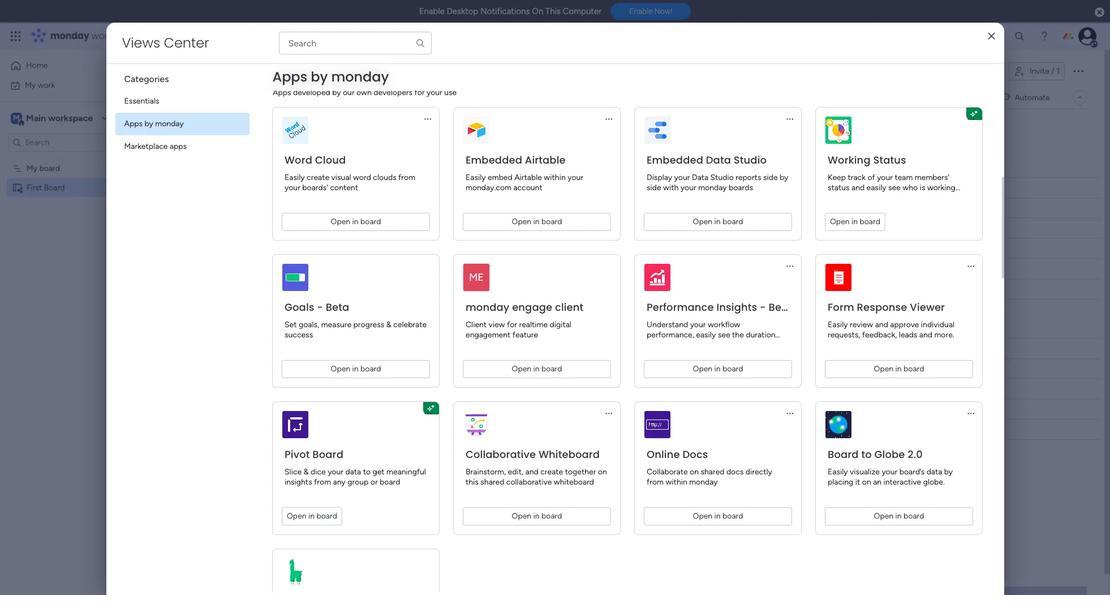 Task type: vqa. For each thing, say whether or not it's contained in the screenshot.
the Working in No updates yet for this item dialog
no



Task type: locate. For each thing, give the bounding box(es) containing it.
collapse board header image
[[1076, 93, 1086, 102]]

person
[[311, 123, 336, 132], [415, 183, 439, 192]]

work left views
[[91, 29, 112, 42]]

monday inside embedded data studio display your data studio reports side by side with your monday boards
[[699, 183, 727, 193]]

embedded up embed
[[466, 153, 522, 167]]

engage
[[512, 300, 553, 314]]

of
[[868, 173, 876, 182]]

and inside working status keep track of your team members' status and easily see who is working from where
[[852, 183, 865, 193]]

3 nov from the top
[[573, 365, 586, 373]]

open in board button for &
[[282, 507, 342, 525]]

open in board button for beta
[[644, 360, 792, 378]]

dapulse close image
[[1096, 7, 1105, 18]]

0 vertical spatial my
[[25, 80, 36, 90]]

menu image for embedded data studio
[[786, 114, 795, 123]]

1 image
[[946, 23, 956, 36]]

see down "workflow" at the right of page
[[718, 330, 731, 340]]

0 vertical spatial see
[[889, 183, 901, 193]]

on down visualize
[[863, 477, 872, 487]]

on inside collaborative whiteboard brainstorm, edit, and create together on this shared collaborative whiteboard
[[598, 467, 607, 477]]

shared left the 'docs'
[[701, 467, 725, 477]]

0 vertical spatial side
[[764, 173, 778, 182]]

open in board for set
[[331, 364, 381, 374]]

new
[[176, 122, 193, 132]]

open in board button down interactive
[[825, 507, 974, 525]]

board down boards at the top
[[723, 217, 743, 227]]

1 data from the left
[[345, 467, 361, 477]]

option
[[0, 158, 144, 160]]

1 vertical spatial task
[[289, 182, 304, 192]]

goals - beta set goals, measure progress & celebrate success
[[285, 300, 427, 340]]

open in board down where on the top right of the page
[[830, 217, 881, 227]]

1 vertical spatial it
[[856, 477, 861, 487]]

1 vertical spatial to
[[862, 447, 872, 461]]

2 embedded from the left
[[647, 153, 704, 167]]

1 vertical spatial 18 nov
[[563, 385, 587, 393]]

in down where on the top right of the page
[[852, 217, 858, 227]]

open for easily
[[874, 364, 894, 374]]

board up visualize
[[828, 447, 859, 461]]

0 vertical spatial &
[[386, 320, 391, 330]]

categories list box
[[115, 64, 258, 158]]

easily down the word
[[285, 173, 305, 182]]

board down my board
[[44, 183, 65, 192]]

0 horizontal spatial first board
[[27, 183, 65, 192]]

open down embedded data studio display your data studio reports side by side with your monday boards at the right of page
[[693, 217, 713, 227]]

working for status
[[828, 153, 871, 167]]

embedded inside embedded airtable easily embed airtable within your monday.com account
[[466, 153, 522, 167]]

in for beta
[[715, 364, 721, 374]]

nov
[[573, 224, 587, 232], [573, 244, 586, 253], [573, 365, 586, 373], [573, 385, 587, 393]]

me
[[469, 271, 484, 284]]

first board down my board
[[27, 183, 65, 192]]

side down display
[[647, 183, 661, 193]]

1 horizontal spatial task
[[289, 182, 304, 192]]

first
[[188, 58, 224, 84], [27, 183, 42, 192]]

for inside monday engage client client view for realtime digital engagement feature
[[507, 320, 517, 330]]

0 horizontal spatial embedded
[[466, 153, 522, 167]]

open in board down account
[[512, 217, 562, 227]]

1 horizontal spatial work
[[91, 29, 112, 42]]

0 vertical spatial 16
[[564, 244, 571, 253]]

workspace
[[48, 112, 93, 123]]

enable for enable now!
[[630, 7, 653, 16]]

1 horizontal spatial easily
[[867, 183, 887, 193]]

sort button
[[403, 118, 443, 136]]

side right reports
[[764, 173, 778, 182]]

meaningful
[[387, 467, 426, 477]]

board down digital at bottom
[[542, 364, 562, 374]]

0 vertical spatial apps by monday
[[273, 67, 389, 86]]

1 horizontal spatial person
[[415, 183, 439, 192]]

1 horizontal spatial apps by monday
[[273, 67, 389, 86]]

easily up monday.com
[[466, 173, 486, 182]]

home
[[26, 61, 48, 70]]

0 horizontal spatial working
[[471, 203, 500, 213]]

open in board button for display
[[644, 213, 792, 231]]

working on it
[[471, 203, 518, 213]]

board down the 'docs'
[[723, 511, 743, 521]]

first board
[[188, 58, 282, 84], [27, 183, 65, 192]]

board down where on the top right of the page
[[860, 217, 881, 227]]

person inside person popup button
[[311, 123, 336, 132]]

1 horizontal spatial first
[[188, 58, 224, 84]]

open in board for edit,
[[512, 511, 562, 521]]

leads
[[899, 330, 918, 340]]

first board down plans
[[188, 58, 282, 84]]

1 vertical spatial menu image
[[786, 262, 795, 271]]

monday inside option
[[155, 119, 184, 129]]

easily down the of
[[867, 183, 887, 193]]

1 horizontal spatial working
[[828, 153, 871, 167]]

create up whiteboard
[[541, 467, 563, 477]]

open in board button down collaborative
[[463, 507, 611, 525]]

boards'
[[302, 183, 328, 193]]

working status keep track of your team members' status and easily see who is working from where
[[828, 153, 956, 203]]

my down search in workspace field
[[27, 163, 37, 173]]

board down interactive
[[904, 511, 925, 521]]

easily up requests,
[[828, 320, 848, 330]]

data inside board to globe 2.0 easily visualize your board's data by placing it on an interactive globe.
[[927, 467, 943, 477]]

0 vertical spatial work
[[91, 29, 112, 42]]

1 horizontal spatial see
[[889, 183, 901, 193]]

easily inside working status keep track of your team members' status and easily see who is working from where
[[867, 183, 887, 193]]

your inside pivot board slice & dice your data to get meaningful insights from any group or board
[[328, 467, 343, 477]]

interactive
[[884, 477, 922, 487]]

0 horizontal spatial for
[[415, 88, 425, 97]]

open
[[331, 217, 350, 227], [512, 217, 532, 227], [693, 217, 713, 227], [830, 217, 850, 227], [331, 364, 350, 374], [512, 364, 532, 374], [693, 364, 713, 374], [874, 364, 894, 374], [287, 511, 306, 521], [512, 511, 532, 521], [693, 511, 713, 521], [874, 511, 894, 521]]

1 horizontal spatial create
[[541, 467, 563, 477]]

easily inside performance insights - beta understand your workflow performance, easily see the duration tasks were "stuck" and how to improve
[[696, 330, 716, 340]]

status up team
[[874, 153, 907, 167]]

1 horizontal spatial status
[[874, 153, 907, 167]]

jacob simon image
[[1079, 27, 1097, 45]]

easily up "stuck"
[[696, 330, 716, 340]]

1 vertical spatial 16 nov
[[564, 365, 586, 373]]

1 horizontal spatial it
[[856, 477, 861, 487]]

on right together
[[598, 467, 607, 477]]

work for my
[[38, 80, 55, 90]]

Search for a column type search field
[[279, 32, 432, 54]]

within down collaborate
[[666, 477, 688, 487]]

menu image
[[423, 114, 432, 123], [604, 114, 614, 123], [786, 114, 795, 123], [967, 262, 976, 271], [423, 409, 432, 418], [604, 409, 614, 418], [967, 409, 976, 418]]

board inside pivot board slice & dice your data to get meaningful insights from any group or board
[[312, 447, 343, 461]]

from down dice
[[314, 477, 331, 487]]

your up "stuck"
[[690, 320, 706, 330]]

show board description image
[[290, 66, 303, 77]]

open down measure
[[331, 364, 350, 374]]

to right how at the bottom of the page
[[746, 340, 754, 350]]

menu image for board to globe 2.0
[[786, 409, 795, 418]]

1 beta from the left
[[326, 300, 349, 314]]

1 vertical spatial for
[[507, 320, 517, 330]]

2 vertical spatial menu image
[[786, 409, 795, 418]]

0 horizontal spatial task
[[195, 122, 210, 132]]

any
[[333, 477, 346, 487]]

data up group
[[345, 467, 361, 477]]

0 horizontal spatial easily
[[696, 330, 716, 340]]

None field
[[412, 342, 442, 355]]

1 vertical spatial my
[[27, 163, 37, 173]]

from inside pivot board slice & dice your data to get meaningful insights from any group or board
[[314, 477, 331, 487]]

1 vertical spatial shared
[[481, 477, 504, 487]]

open in board button down feature
[[463, 360, 611, 378]]

0 vertical spatial status
[[874, 153, 907, 167]]

in down feature
[[533, 364, 540, 374]]

it down account
[[513, 203, 518, 213]]

easily inside word cloud easily create visual word clouds from your boards' content
[[285, 173, 305, 182]]

your right the of
[[877, 173, 893, 182]]

1 horizontal spatial within
[[666, 477, 688, 487]]

1 vertical spatial see
[[718, 330, 731, 340]]

open in board down insights
[[287, 511, 337, 521]]

your up any on the left of page
[[328, 467, 343, 477]]

workspace image
[[11, 112, 22, 124]]

embed
[[488, 173, 513, 182]]

&
[[386, 320, 391, 330], [304, 467, 309, 477]]

apps image
[[987, 31, 998, 42]]

by
[[311, 67, 328, 86], [311, 68, 328, 87], [332, 88, 341, 97], [145, 119, 153, 129], [780, 173, 789, 182], [945, 467, 953, 477]]

task down the word
[[289, 182, 304, 192]]

easily
[[867, 183, 887, 193], [696, 330, 716, 340]]

cloud
[[315, 153, 346, 167]]

1 embedded from the left
[[466, 153, 522, 167]]

1 vertical spatial work
[[38, 80, 55, 90]]

see inside working status keep track of your team members' status and easily see who is working from where
[[889, 183, 901, 193]]

studio up reports
[[734, 153, 767, 167]]

and up collaborative
[[526, 467, 539, 477]]

18 nov
[[563, 224, 587, 232], [563, 385, 587, 393]]

word
[[285, 153, 312, 167]]

my inside button
[[25, 80, 36, 90]]

apps by monday
[[273, 67, 389, 86], [124, 119, 184, 129]]

digital
[[550, 320, 572, 330]]

1 horizontal spatial -
[[760, 300, 766, 314]]

for right the view
[[507, 320, 517, 330]]

open in board button down content at the top of page
[[282, 213, 430, 231]]

first right shareable board icon
[[27, 183, 42, 192]]

board for goals - beta
[[360, 364, 381, 374]]

easily up placing
[[828, 467, 848, 477]]

word
[[353, 173, 371, 182]]

airtable
[[525, 153, 566, 167], [515, 173, 542, 182]]

board left show board description image
[[228, 58, 282, 84]]

1 vertical spatial create
[[541, 467, 563, 477]]

open in board button for edit,
[[463, 507, 611, 525]]

board for board to globe 2.0
[[904, 511, 925, 521]]

form response viewer easily review and approve individual requests, feedback, leads and more.
[[828, 300, 955, 340]]

it down visualize
[[856, 477, 861, 487]]

account
[[514, 183, 543, 193]]

1 horizontal spatial beta
[[769, 300, 793, 314]]

0 horizontal spatial shared
[[481, 477, 504, 487]]

from down status
[[828, 193, 845, 203]]

on up done
[[502, 203, 511, 213]]

is
[[920, 183, 926, 193]]

for right developers
[[415, 88, 425, 97]]

client
[[555, 300, 584, 314]]

1 horizontal spatial enable
[[630, 7, 653, 16]]

in down insights
[[308, 511, 315, 521]]

how
[[729, 340, 744, 350]]

0 horizontal spatial within
[[544, 173, 566, 182]]

open for edit,
[[512, 511, 532, 521]]

0 vertical spatial 18 nov
[[563, 224, 587, 232]]

in for track
[[852, 217, 858, 227]]

in down interactive
[[896, 511, 902, 521]]

1 vertical spatial 18
[[563, 385, 571, 393]]

marketplace apps
[[124, 142, 187, 151]]

in for create
[[352, 217, 359, 227]]

1 vertical spatial easily
[[696, 330, 716, 340]]

in for edit,
[[533, 511, 540, 521]]

open down content at the top of page
[[331, 217, 350, 227]]

your up interactive
[[882, 467, 898, 477]]

in down embedded data studio display your data studio reports side by side with your monday boards at the right of page
[[715, 217, 721, 227]]

2 nov from the top
[[573, 244, 586, 253]]

embedded data studio display your data studio reports side by side with your monday boards
[[647, 153, 789, 193]]

1 16 nov from the top
[[564, 244, 586, 253]]

open in board down boards at the top
[[693, 217, 743, 227]]

dice
[[311, 467, 326, 477]]

first right shareable board image
[[188, 58, 224, 84]]

1 horizontal spatial shared
[[701, 467, 725, 477]]

0 horizontal spatial first
[[27, 183, 42, 192]]

1 18 nov from the top
[[563, 224, 587, 232]]

your inside performance insights - beta understand your workflow performance, easily see the duration tasks were "stuck" and how to improve
[[690, 320, 706, 330]]

open in board button down where on the top right of the page
[[825, 213, 886, 231]]

see
[[889, 183, 901, 193], [718, 330, 731, 340]]

open in board button for client
[[463, 360, 611, 378]]

16 nov
[[564, 244, 586, 253], [564, 365, 586, 373]]

1 vertical spatial data
[[692, 173, 709, 182]]

open in board down interactive
[[874, 511, 925, 521]]

0 horizontal spatial apps by monday
[[124, 119, 184, 129]]

open down feature
[[512, 364, 532, 374]]

open in board for 2.0
[[874, 511, 925, 521]]

in down collaborative
[[533, 511, 540, 521]]

board for performance insights - beta
[[723, 364, 743, 374]]

0 vertical spatial 18
[[563, 224, 571, 232]]

0 horizontal spatial data
[[345, 467, 361, 477]]

from
[[398, 173, 415, 182], [828, 193, 845, 203], [314, 477, 331, 487], [647, 477, 664, 487]]

& inside goals - beta set goals, measure progress & celebrate success
[[386, 320, 391, 330]]

0 vertical spatial within
[[544, 173, 566, 182]]

0 horizontal spatial enable
[[419, 6, 445, 16]]

0 vertical spatial shared
[[701, 467, 725, 477]]

0 vertical spatial create
[[307, 173, 329, 182]]

open down where on the top right of the page
[[830, 217, 850, 227]]

1 vertical spatial apps by monday
[[124, 119, 184, 129]]

task right new
[[195, 122, 210, 132]]

open down the feedback,
[[874, 364, 894, 374]]

workspace selection element
[[11, 111, 95, 126]]

essentials
[[124, 96, 159, 106]]

open down an
[[874, 511, 894, 521]]

see
[[198, 31, 212, 41]]

open in board for display
[[693, 217, 743, 227]]

open in board down the 'docs'
[[693, 511, 743, 521]]

menu image for form response viewer
[[967, 262, 976, 271]]

open in board button for create
[[282, 213, 430, 231]]

brainstorm,
[[466, 467, 506, 477]]

board down the word
[[360, 217, 381, 227]]

0 horizontal spatial it
[[513, 203, 518, 213]]

1 horizontal spatial for
[[507, 320, 517, 330]]

embedded inside embedded data studio display your data studio reports side by side with your monday boards
[[647, 153, 704, 167]]

marketplace apps option
[[115, 135, 249, 158]]

in down account
[[533, 217, 540, 227]]

open in board button for embed
[[463, 213, 611, 231]]

my for my board
[[27, 163, 37, 173]]

0 horizontal spatial -
[[317, 300, 323, 314]]

2 vertical spatial to
[[363, 467, 371, 477]]

categories heading
[[115, 64, 249, 90]]

studio up boards at the top
[[711, 173, 734, 182]]

in for 2.0
[[896, 511, 902, 521]]

review
[[850, 320, 874, 330]]

who
[[903, 183, 918, 193]]

shareable board image
[[169, 65, 182, 78]]

essentials option
[[115, 90, 249, 113]]

0 horizontal spatial to
[[363, 467, 371, 477]]

in for embed
[[533, 217, 540, 227]]

own
[[357, 88, 372, 97]]

1 vertical spatial person
[[415, 183, 439, 192]]

1 horizontal spatial &
[[386, 320, 391, 330]]

for
[[415, 88, 425, 97], [507, 320, 517, 330]]

0 horizontal spatial beta
[[326, 300, 349, 314]]

open for beta
[[693, 364, 713, 374]]

word cloud easily create visual word clouds from your boards' content
[[285, 153, 415, 193]]

open in board button down boards at the top
[[644, 213, 792, 231]]

1 horizontal spatial side
[[764, 173, 778, 182]]

visual
[[331, 173, 351, 182]]

0 vertical spatial first board
[[188, 58, 282, 84]]

1 horizontal spatial embedded
[[647, 153, 704, 167]]

menu image for embedded airtable
[[604, 114, 614, 123]]

in down leads
[[896, 364, 902, 374]]

apps by monday apps developed by our own developers for your use
[[273, 68, 457, 97]]

hide button
[[446, 118, 488, 136]]

board for word cloud
[[360, 217, 381, 227]]

board for monday engage client
[[542, 364, 562, 374]]

shared down brainstorm,
[[481, 477, 504, 487]]

open in board down feature
[[512, 364, 562, 374]]

apps by monday option
[[115, 113, 249, 135]]

list box
[[0, 156, 144, 350]]

and down individual
[[920, 330, 933, 340]]

2 - from the left
[[760, 300, 766, 314]]

autopilot image
[[1001, 90, 1011, 104]]

0 vertical spatial airtable
[[525, 153, 566, 167]]

1 horizontal spatial data
[[927, 467, 943, 477]]

& left dice
[[304, 467, 309, 477]]

board for collaborative whiteboard
[[542, 511, 562, 521]]

boards
[[729, 183, 753, 193]]

now!
[[655, 7, 673, 16]]

easily inside embedded airtable easily embed airtable within your monday.com account
[[466, 173, 486, 182]]

or
[[370, 477, 378, 487]]

1 vertical spatial &
[[304, 467, 309, 477]]

in for on
[[715, 511, 721, 521]]

your up date
[[568, 173, 584, 182]]

board down search in workspace field
[[39, 163, 60, 173]]

open in board button
[[282, 213, 430, 231], [463, 213, 611, 231], [644, 213, 792, 231], [825, 213, 886, 231], [282, 360, 430, 378], [463, 360, 611, 378], [644, 360, 792, 378], [825, 360, 974, 378], [282, 507, 342, 525], [463, 507, 611, 525], [644, 507, 792, 525], [825, 507, 974, 525]]

1 vertical spatial working
[[471, 203, 500, 213]]

open down "stuck"
[[693, 364, 713, 374]]

open for create
[[331, 217, 350, 227]]

select product image
[[10, 31, 22, 42]]

create inside word cloud easily create visual word clouds from your boards' content
[[307, 173, 329, 182]]

2 data from the left
[[927, 467, 943, 477]]

enable now!
[[630, 7, 673, 16]]

menu image
[[967, 114, 976, 123], [786, 262, 795, 271], [786, 409, 795, 418]]

working inside working status keep track of your team members' status and easily see who is working from where
[[828, 153, 871, 167]]

apps by monday up our
[[273, 67, 389, 86]]

1 vertical spatial side
[[647, 183, 661, 193]]

0 vertical spatial to
[[746, 340, 754, 350]]

collaborate
[[647, 467, 688, 477]]

to inside pivot board slice & dice your data to get meaningful insights from any group or board
[[363, 467, 371, 477]]

0 vertical spatial menu image
[[967, 114, 976, 123]]

from right clouds
[[398, 173, 415, 182]]

0 vertical spatial data
[[706, 153, 731, 167]]

open in board button down account
[[463, 213, 611, 231]]

0 horizontal spatial &
[[304, 467, 309, 477]]

board down leads
[[904, 364, 925, 374]]

to up visualize
[[862, 447, 872, 461]]

0 vertical spatial working
[[828, 153, 871, 167]]

search everything image
[[1015, 31, 1026, 42]]

open in board down collaborative
[[512, 511, 562, 521]]

beta
[[326, 300, 349, 314], [769, 300, 793, 314]]

1 vertical spatial 16
[[564, 365, 571, 373]]

open in board for track
[[830, 217, 881, 227]]

board inside board to globe 2.0 easily visualize your board's data by placing it on an interactive globe.
[[828, 447, 859, 461]]

it
[[513, 203, 518, 213], [856, 477, 861, 487]]

Date field
[[562, 181, 585, 194]]

and up the feedback,
[[876, 320, 889, 330]]

0 vertical spatial task
[[195, 122, 210, 132]]

enable inside enable now! 'button'
[[630, 7, 653, 16]]

response
[[857, 300, 908, 314]]

board
[[228, 58, 282, 84], [44, 183, 65, 192], [312, 447, 343, 461], [828, 447, 859, 461]]

in down content at the top of page
[[352, 217, 359, 227]]

views
[[122, 33, 160, 52]]

2 horizontal spatial to
[[862, 447, 872, 461]]

enable for enable desktop notifications on this computer
[[419, 6, 445, 16]]

monday inside monday engage client client view for realtime digital engagement feature
[[466, 300, 510, 314]]

side
[[764, 173, 778, 182], [647, 183, 661, 193]]

0 horizontal spatial work
[[38, 80, 55, 90]]

desktop
[[447, 6, 479, 16]]

open in board down leads
[[874, 364, 925, 374]]

0 horizontal spatial see
[[718, 330, 731, 340]]

shared inside online docs collaborate on shared docs directly from within monday
[[701, 467, 725, 477]]

0 vertical spatial for
[[415, 88, 425, 97]]

1 - from the left
[[317, 300, 323, 314]]

1 vertical spatial status
[[483, 183, 506, 192]]

- right insights
[[760, 300, 766, 314]]

add to favorites image
[[309, 65, 320, 77]]

working
[[928, 183, 956, 193]]

dapulse x slim image
[[989, 32, 996, 40]]

in for easily
[[896, 364, 902, 374]]

apps by monday up marketplace apps
[[124, 119, 184, 129]]

workflow
[[708, 320, 741, 330]]

shared
[[701, 467, 725, 477], [481, 477, 504, 487]]

open down online docs collaborate on shared docs directly from within monday
[[693, 511, 713, 521]]

main
[[26, 112, 46, 123]]

None search field
[[279, 32, 432, 54]]

2 beta from the left
[[769, 300, 793, 314]]

open for display
[[693, 217, 713, 227]]

categories
[[124, 74, 169, 84]]

in for set
[[352, 364, 359, 374]]

board for embedded airtable
[[542, 217, 562, 227]]

data
[[345, 467, 361, 477], [927, 467, 943, 477]]

this
[[546, 6, 561, 16]]

1 horizontal spatial to
[[746, 340, 754, 350]]

0 horizontal spatial person
[[311, 123, 336, 132]]

open down insights
[[287, 511, 306, 521]]

work inside button
[[38, 80, 55, 90]]

- right goals
[[317, 300, 323, 314]]

beta inside performance insights - beta understand your workflow performance, easily see the duration tasks were "stuck" and how to improve
[[769, 300, 793, 314]]

0 horizontal spatial create
[[307, 173, 329, 182]]

open in board down progress
[[331, 364, 381, 374]]

task inside new task button
[[195, 122, 210, 132]]

within inside embedded airtable easily embed airtable within your monday.com account
[[544, 173, 566, 182]]

placing
[[828, 477, 854, 487]]

open in board for on
[[693, 511, 743, 521]]

0 vertical spatial 16 nov
[[564, 244, 586, 253]]

data up boards at the top
[[706, 153, 731, 167]]

open in board button down how at the bottom of the page
[[644, 360, 792, 378]]

0 vertical spatial easily
[[867, 183, 887, 193]]

engagement
[[466, 330, 511, 340]]

work
[[91, 29, 112, 42], [38, 80, 55, 90]]

content
[[330, 183, 358, 193]]



Task type: describe. For each thing, give the bounding box(es) containing it.
beta inside goals - beta set goals, measure progress & celebrate success
[[326, 300, 349, 314]]

open for set
[[331, 364, 350, 374]]

status inside working status keep track of your team members' status and easily see who is working from where
[[874, 153, 907, 167]]

0 horizontal spatial side
[[647, 183, 661, 193]]

use
[[444, 88, 457, 97]]

1
[[1057, 66, 1061, 76]]

open in board for easily
[[874, 364, 925, 374]]

feedback,
[[863, 330, 897, 340]]

Person field
[[412, 181, 442, 194]]

in for &
[[308, 511, 315, 521]]

& inside pivot board slice & dice your data to get meaningful insights from any group or board
[[304, 467, 309, 477]]

from inside word cloud easily create visual word clouds from your boards' content
[[398, 173, 415, 182]]

your inside board to globe 2.0 easily visualize your board's data by placing it on an interactive globe.
[[882, 467, 898, 477]]

search image
[[415, 38, 426, 48]]

docs
[[727, 467, 744, 477]]

globe
[[875, 447, 905, 461]]

from inside working status keep track of your team members' status and easily see who is working from where
[[828, 193, 845, 203]]

shared inside collaborative whiteboard brainstorm, edit, and create together on this shared collaborative whiteboard
[[481, 477, 504, 487]]

"stuck"
[[687, 340, 712, 350]]

easily inside board to globe 2.0 easily visualize your board's data by placing it on an interactive globe.
[[828, 467, 848, 477]]

Status field
[[480, 181, 508, 194]]

notifications
[[481, 6, 530, 16]]

1 18 from the top
[[563, 224, 571, 232]]

and inside collaborative whiteboard brainstorm, edit, and create together on this shared collaborative whiteboard
[[526, 467, 539, 477]]

by inside embedded data studio display your data studio reports side by side with your monday boards
[[780, 173, 789, 182]]

automate
[[1016, 93, 1051, 102]]

status
[[828, 183, 850, 193]]

an
[[874, 477, 882, 487]]

monday work management
[[50, 29, 176, 42]]

status inside field
[[483, 183, 506, 192]]

within inside online docs collaborate on shared docs directly from within monday
[[666, 477, 688, 487]]

board for form response viewer
[[904, 364, 925, 374]]

our
[[343, 88, 355, 97]]

person inside person field
[[415, 183, 439, 192]]

open in board button for set
[[282, 360, 430, 378]]

your right with
[[681, 183, 697, 193]]

pivot board slice & dice your data to get meaningful insights from any group or board
[[285, 447, 426, 487]]

open in board button for on
[[644, 507, 792, 525]]

understand
[[647, 320, 688, 330]]

on inside board to globe 2.0 easily visualize your board's data by placing it on an interactive globe.
[[863, 477, 872, 487]]

plans
[[213, 31, 232, 41]]

1 vertical spatial first board
[[27, 183, 65, 192]]

open in board for beta
[[693, 364, 743, 374]]

First Board field
[[185, 58, 284, 84]]

1 vertical spatial airtable
[[515, 173, 542, 182]]

my work button
[[7, 76, 122, 94]]

board for online docs
[[723, 511, 743, 521]]

invite / 1 button
[[1010, 62, 1066, 80]]

hide
[[464, 123, 481, 132]]

Search in workspace field
[[24, 136, 95, 149]]

visualize
[[850, 467, 880, 477]]

sort
[[421, 123, 436, 132]]

your up with
[[674, 173, 690, 182]]

edit,
[[508, 467, 524, 477]]

menu image for word cloud
[[423, 114, 432, 123]]

v2 search image
[[245, 121, 253, 134]]

my for my work
[[25, 80, 36, 90]]

collaborative
[[506, 477, 552, 487]]

1 vertical spatial studio
[[711, 173, 734, 182]]

enable now! button
[[611, 3, 692, 20]]

more.
[[935, 330, 955, 340]]

new task button
[[172, 118, 215, 136]]

my board
[[27, 163, 60, 173]]

by inside option
[[145, 119, 153, 129]]

embedded airtable easily embed airtable within your monday.com account
[[466, 153, 584, 193]]

developed
[[293, 88, 330, 97]]

work for monday
[[91, 29, 112, 42]]

1 16 from the top
[[564, 244, 571, 253]]

open in board button for track
[[825, 213, 886, 231]]

4 nov from the top
[[573, 385, 587, 393]]

monday inside online docs collaborate on shared docs directly from within monday
[[690, 477, 718, 487]]

open for embed
[[512, 217, 532, 227]]

see inside performance insights - beta understand your workflow performance, easily see the duration tasks were "stuck" and how to improve
[[718, 330, 731, 340]]

management
[[114, 29, 176, 42]]

performance,
[[647, 330, 694, 340]]

track
[[848, 173, 866, 182]]

board for working status
[[860, 217, 881, 227]]

on
[[532, 6, 544, 16]]

success
[[285, 330, 313, 340]]

menu image for board to globe 2.0
[[967, 409, 976, 418]]

celebrate
[[393, 320, 427, 330]]

2 16 from the top
[[564, 365, 571, 373]]

insights
[[285, 477, 312, 487]]

0 vertical spatial studio
[[734, 153, 767, 167]]

monday inside apps by monday apps developed by our own developers for your use
[[332, 68, 389, 87]]

enable desktop notifications on this computer
[[419, 6, 602, 16]]

your inside working status keep track of your team members' status and easily see who is working from where
[[877, 173, 893, 182]]

realtime
[[519, 320, 548, 330]]

2.0
[[908, 447, 923, 461]]

working for on
[[471, 203, 500, 213]]

set
[[285, 320, 297, 330]]

open for track
[[830, 217, 850, 227]]

open in board for embed
[[512, 217, 562, 227]]

reports
[[736, 173, 762, 182]]

marketplace
[[124, 142, 168, 151]]

0 vertical spatial it
[[513, 203, 518, 213]]

easily inside form response viewer easily review and approve individual requests, feedback, leads and more.
[[828, 320, 848, 330]]

0 vertical spatial first
[[188, 58, 224, 84]]

online docs collaborate on shared docs directly from within monday
[[647, 447, 773, 487]]

your inside embedded airtable easily embed airtable within your monday.com account
[[568, 173, 584, 182]]

approve
[[891, 320, 920, 330]]

open in board for create
[[331, 217, 381, 227]]

1 horizontal spatial first board
[[188, 58, 282, 84]]

apps inside "apps by monday" option
[[124, 119, 143, 129]]

board for embedded data studio
[[723, 217, 743, 227]]

globe.
[[924, 477, 945, 487]]

apps
[[170, 142, 187, 151]]

open for client
[[512, 364, 532, 374]]

insights
[[717, 300, 758, 314]]

monday.com
[[466, 183, 512, 193]]

- inside goals - beta set goals, measure progress & celebrate success
[[317, 300, 323, 314]]

your inside word cloud easily create visual word clouds from your boards' content
[[285, 183, 300, 193]]

open for 2.0
[[874, 511, 894, 521]]

2 16 nov from the top
[[564, 365, 586, 373]]

keep
[[828, 173, 846, 182]]

the
[[732, 330, 744, 340]]

client
[[466, 320, 487, 330]]

and inside performance insights - beta understand your workflow performance, easily see the duration tasks were "stuck" and how to improve
[[714, 340, 727, 350]]

apps by monday inside option
[[124, 119, 184, 129]]

for inside apps by monday apps developed by our own developers for your use
[[415, 88, 425, 97]]

board for pivot board
[[317, 511, 337, 521]]

open for on
[[693, 511, 713, 521]]

menu image for form response viewer
[[786, 262, 795, 271]]

open for &
[[287, 511, 306, 521]]

in for client
[[533, 364, 540, 374]]

/
[[1052, 66, 1055, 76]]

embedded for embedded airtable
[[466, 153, 522, 167]]

open in board button for 2.0
[[825, 507, 974, 525]]

it inside board to globe 2.0 easily visualize your board's data by placing it on an interactive globe.
[[856, 477, 861, 487]]

on inside online docs collaborate on shared docs directly from within monday
[[690, 467, 699, 477]]

1 vertical spatial first
[[27, 183, 42, 192]]

open in board for client
[[512, 364, 562, 374]]

your inside apps by monday apps developed by our own developers for your use
[[427, 88, 442, 97]]

whiteboard
[[539, 447, 600, 461]]

2 18 nov from the top
[[563, 385, 587, 393]]

embedded for embedded data studio
[[647, 153, 704, 167]]

group
[[347, 477, 369, 487]]

duration
[[746, 330, 776, 340]]

in for display
[[715, 217, 721, 227]]

Search field
[[253, 119, 287, 135]]

to inside board to globe 2.0 easily visualize your board's data by placing it on an interactive globe.
[[862, 447, 872, 461]]

slice
[[285, 467, 302, 477]]

individual
[[921, 320, 955, 330]]

m
[[13, 113, 20, 123]]

- inside performance insights - beta understand your workflow performance, easily see the duration tasks were "stuck" and how to improve
[[760, 300, 766, 314]]

create inside collaborative whiteboard brainstorm, edit, and create together on this shared collaborative whiteboard
[[541, 467, 563, 477]]

list box containing my board
[[0, 156, 144, 350]]

together
[[565, 467, 596, 477]]

whiteboard
[[554, 477, 594, 487]]

menu image for collaborative whiteboard
[[604, 409, 614, 418]]

from inside online docs collaborate on shared docs directly from within monday
[[647, 477, 664, 487]]

team
[[895, 173, 913, 182]]

by inside board to globe 2.0 easily visualize your board's data by placing it on an interactive globe.
[[945, 467, 953, 477]]

to inside performance insights - beta understand your workflow performance, easily see the duration tasks were "stuck" and how to improve
[[746, 340, 754, 350]]

open in board for &
[[287, 511, 337, 521]]

collaborative
[[466, 447, 536, 461]]

2 18 from the top
[[563, 385, 571, 393]]

home button
[[7, 57, 122, 75]]

help image
[[1040, 31, 1051, 42]]

computer
[[563, 6, 602, 16]]

board inside pivot board slice & dice your data to get meaningful insights from any group or board
[[380, 477, 400, 487]]

shareable board image
[[12, 182, 23, 193]]

clouds
[[373, 173, 396, 182]]

feature
[[513, 330, 538, 340]]

members'
[[915, 173, 950, 182]]

goals
[[285, 300, 314, 314]]

1 nov from the top
[[573, 224, 587, 232]]

my work
[[25, 80, 55, 90]]

center
[[164, 33, 209, 52]]

open in board button for easily
[[825, 360, 974, 378]]

monday engage client client view for realtime digital engagement feature
[[466, 300, 584, 340]]

get
[[373, 467, 385, 477]]

data inside pivot board slice & dice your data to get meaningful insights from any group or board
[[345, 467, 361, 477]]

form
[[828, 300, 855, 314]]

see plans
[[198, 31, 232, 41]]



